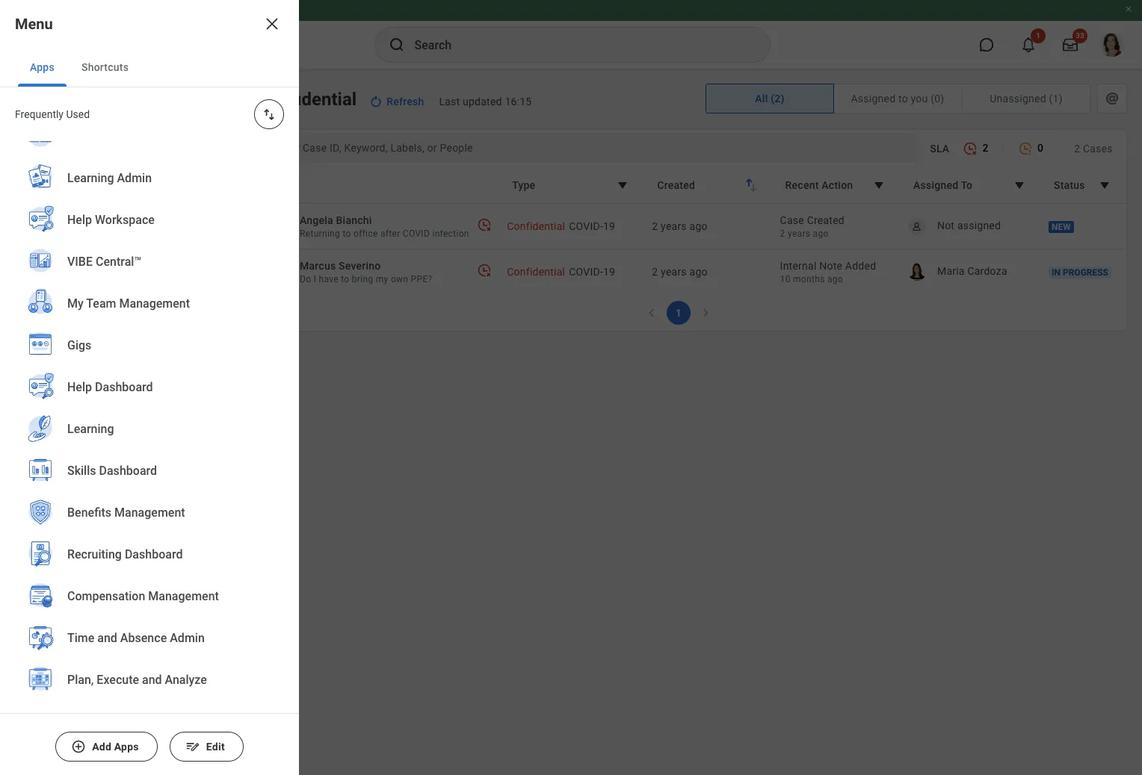 Task type: describe. For each thing, give the bounding box(es) containing it.
archived
[[54, 375, 102, 389]]

recruiting
[[67, 548, 122, 562]]

covid- for case created
[[569, 220, 603, 232]]

ago inside case created 2 years ago
[[813, 229, 829, 239]]

vibe central™
[[67, 255, 142, 269]]

marcus severino do i have to bring my own ppe?
[[300, 260, 432, 285]]

inbox large image
[[1063, 37, 1078, 52]]

plan, execute and analyze link
[[18, 660, 281, 703]]

19 for internal note added
[[603, 266, 615, 278]]

apps button
[[18, 48, 66, 87]]

confidential covid-19 for angela bianchi
[[507, 220, 615, 232]]

angela
[[300, 215, 333, 226]]

admin inside learning admin link
[[117, 171, 152, 186]]

1 button
[[667, 301, 691, 325]]

sort down image
[[744, 179, 762, 197]]

&
[[105, 291, 112, 306]]

tab list containing apps
[[0, 48, 299, 87]]

progress
[[1063, 268, 1108, 278]]

2 up chevron left small image
[[652, 266, 658, 278]]

compensation management
[[67, 590, 219, 604]]

skills dashboard link
[[18, 451, 281, 494]]

add apps button
[[55, 732, 158, 762]]

case created 2 years ago
[[780, 215, 845, 239]]

internal note added 10 months ago
[[780, 260, 876, 285]]

hr confidential (2)
[[54, 166, 158, 180]]

ago up chevron right small "icon"
[[690, 266, 708, 278]]

tab panel containing 2
[[230, 129, 1127, 332]]

time for time off & leave
[[54, 291, 81, 306]]

caret down image for assigned to
[[1011, 176, 1028, 194]]

status
[[1054, 179, 1085, 191]]

recent action
[[785, 179, 853, 191]]

type button
[[502, 171, 642, 200]]

and inside time and absence admin link
[[97, 632, 117, 646]]

covid- for internal note added
[[569, 266, 603, 278]]

learning admin link
[[18, 158, 281, 201]]

search image
[[388, 36, 405, 54]]

management for compensation
[[148, 590, 219, 604]]

bring
[[352, 274, 373, 285]]

(3) for payroll (3)
[[94, 250, 110, 264]]

covid
[[403, 229, 430, 239]]

cases for archived cases
[[105, 375, 137, 389]]

ago down created button
[[690, 220, 708, 232]]

0
[[1037, 142, 1043, 154]]

returning to office after covid infection button
[[300, 228, 469, 240]]

maria cardoza
[[937, 265, 1007, 277]]

assigned
[[913, 179, 958, 191]]

severino
[[339, 260, 381, 272]]

created inside button
[[657, 179, 695, 191]]

help workspace link
[[18, 200, 281, 243]]

learning link
[[18, 409, 281, 452]]

(2)
[[143, 166, 158, 180]]

contact card matrix manager image for time off & leave
[[15, 290, 33, 308]]

clock x image
[[963, 141, 978, 156]]

to inside the "marcus severino do i have to bring my own ppe?"
[[341, 274, 349, 285]]

caret down image for type
[[614, 176, 632, 194]]

i
[[314, 274, 316, 285]]

not
[[937, 220, 955, 231]]

workspace
[[95, 213, 155, 227]]

frequently
[[15, 108, 64, 120]]

benefits (3) link
[[0, 111, 215, 152]]

refresh button
[[363, 90, 433, 114]]

2 left cases at the right top of the page
[[1074, 142, 1080, 154]]

used
[[66, 108, 90, 120]]

1 vertical spatial apps
[[114, 741, 139, 753]]

(3) for benefits (3)
[[102, 124, 118, 138]]

time and absence admin link
[[18, 618, 281, 661]]

assigned to
[[913, 179, 973, 191]]

added
[[845, 260, 876, 272]]

office
[[354, 229, 378, 239]]

refresh
[[387, 96, 424, 108]]

leave
[[116, 291, 148, 306]]

Filter by Case ID, Keyword, Labels, or People text field
[[262, 141, 894, 155]]

my watched cases (1) link
[[0, 320, 215, 362]]

angela bianchi returning to office after covid infection
[[300, 215, 469, 239]]

learning for learning admin
[[67, 171, 114, 186]]

ago inside internal note added 10 months ago
[[827, 274, 843, 285]]

time to resolve - overdue element for marcus severino
[[477, 263, 492, 278]]

dashboard for help dashboard
[[95, 381, 153, 395]]

help dashboard
[[67, 381, 153, 395]]

2 down created button
[[652, 220, 658, 232]]

add
[[92, 741, 111, 753]]

cases for all cases
[[71, 82, 103, 96]]

notifications large image
[[1021, 37, 1036, 52]]

reset image
[[369, 94, 384, 109]]

hr for hr confidential (2)
[[54, 166, 70, 180]]

payroll (3)
[[54, 250, 110, 264]]

archived cases link
[[0, 362, 215, 404]]

years for case
[[661, 220, 687, 232]]

cases
[[1083, 142, 1113, 154]]

benefits management
[[67, 506, 185, 520]]

years inside case created 2 years ago
[[788, 229, 810, 239]]

assigned to button
[[904, 171, 1038, 200]]

1
[[676, 307, 682, 319]]

confidential left reset image
[[259, 89, 357, 110]]

help for help workspace
[[67, 213, 92, 227]]

my team management link
[[18, 283, 281, 327]]

clock exclamation image
[[1018, 141, 1033, 156]]

confidential inside hr confidential (2) "link"
[[73, 166, 139, 180]]

2 inside button
[[982, 142, 988, 154]]

have
[[319, 274, 339, 285]]

2 button
[[956, 134, 996, 163]]

profile logan mcneil element
[[1091, 28, 1133, 61]]

plan,
[[67, 674, 94, 688]]

management for benefits
[[114, 506, 185, 520]]

new
[[1052, 222, 1071, 233]]

my
[[376, 274, 388, 285]]

16:15
[[505, 96, 532, 108]]

gigs link
[[18, 325, 281, 368]]

returning
[[300, 229, 340, 239]]

in progress
[[1052, 268, 1108, 278]]

recruiting dashboard link
[[18, 534, 281, 578]]

to
[[961, 179, 973, 191]]

global navigation dialog
[[0, 0, 299, 776]]

|
[[1002, 142, 1005, 154]]

hr for hr general
[[54, 208, 70, 222]]

chevron right small image
[[698, 306, 713, 321]]

1 vertical spatial cases
[[123, 333, 155, 348]]

note
[[819, 260, 842, 272]]

time and absence admin
[[67, 632, 205, 646]]

created inside case created 2 years ago
[[807, 215, 845, 226]]

visible image
[[15, 332, 33, 350]]

at tag mention image
[[1103, 90, 1121, 108]]

ppe?
[[411, 274, 432, 285]]

gigs
[[67, 339, 91, 353]]

time to resolve - overdue image
[[477, 217, 492, 232]]

to inside angela bianchi returning to office after covid infection
[[343, 229, 351, 239]]



Task type: locate. For each thing, give the bounding box(es) containing it.
0 vertical spatial dashboard
[[95, 381, 153, 395]]

caret down image down filter by case id, keyword, labels, or people text box
[[614, 176, 632, 194]]

0 vertical spatial contact card matrix manager image
[[15, 123, 33, 141]]

my watched cases (1)
[[54, 333, 174, 348]]

learning up the general
[[67, 171, 114, 186]]

hr confidential (2) link
[[0, 152, 215, 194]]

1 horizontal spatial caret down image
[[870, 176, 888, 194]]

help
[[67, 213, 92, 227], [67, 381, 92, 395]]

inbox image
[[15, 374, 33, 392]]

hr general link
[[0, 194, 215, 236]]

2 years ago
[[652, 220, 708, 232], [652, 266, 708, 278]]

learning admin
[[67, 171, 152, 186]]

0 vertical spatial time to resolve - overdue element
[[477, 217, 492, 232]]

0 vertical spatial learning
[[67, 171, 114, 186]]

benefits for benefits management
[[67, 506, 111, 520]]

0 horizontal spatial caret down image
[[614, 176, 632, 194]]

do
[[300, 274, 311, 285]]

create case for employee
[[54, 693, 178, 705]]

time off & leave link
[[0, 278, 215, 320]]

1 horizontal spatial admin
[[170, 632, 205, 646]]

updated
[[463, 96, 502, 108]]

infection
[[432, 229, 469, 239]]

2 vertical spatial contact card matrix manager image
[[15, 290, 33, 308]]

contact card matrix manager image up visible image
[[15, 290, 33, 308]]

time to resolve - overdue element down time to resolve - overdue image
[[477, 263, 492, 278]]

edit button
[[170, 732, 244, 762]]

apps up grid view icon
[[30, 61, 55, 73]]

cardoza
[[967, 265, 1007, 277]]

my for my team management
[[67, 297, 84, 311]]

2 years ago down created button
[[652, 220, 708, 232]]

months
[[793, 274, 825, 285]]

all cases
[[54, 82, 103, 96]]

2 years ago up "1"
[[652, 266, 708, 278]]

sort image
[[262, 107, 277, 122]]

caret down image for recent action
[[870, 176, 888, 194]]

skills dashboard
[[67, 464, 157, 479]]

my inside "global navigation" dialog
[[67, 297, 84, 311]]

benefits management link
[[18, 493, 281, 536]]

last
[[439, 96, 460, 108]]

1 2 years ago from the top
[[652, 220, 708, 232]]

confidential covid-19 for marcus severino
[[507, 266, 615, 278]]

2 caret down image from the left
[[870, 176, 888, 194]]

0 vertical spatial confidential covid-19
[[507, 220, 615, 232]]

1 vertical spatial confidential covid-19
[[507, 266, 615, 278]]

1 vertical spatial covid-
[[569, 266, 603, 278]]

time left off
[[54, 291, 81, 306]]

1 horizontal spatial apps
[[114, 741, 139, 753]]

list containing learning admin
[[0, 0, 299, 714]]

frequently used
[[15, 108, 90, 120]]

created left sort up image
[[657, 179, 695, 191]]

2 contact card matrix manager image from the top
[[15, 248, 33, 266]]

and up the employee
[[142, 674, 162, 688]]

1 learning from the top
[[67, 171, 114, 186]]

1 vertical spatial dashboard
[[99, 464, 157, 479]]

contact card matrix manager image inside time off & leave link
[[15, 290, 33, 308]]

caret down image
[[614, 176, 632, 194], [870, 176, 888, 194]]

2 confidential covid-19 from the top
[[507, 266, 615, 278]]

caret down image inside assigned to button
[[1011, 176, 1028, 194]]

general
[[73, 208, 115, 222]]

2 contact card matrix manager image from the top
[[15, 164, 33, 182]]

compensation management link
[[18, 576, 281, 620]]

contact card matrix manager image left hr general
[[15, 206, 33, 224]]

time to resolve - overdue element right 'infection'
[[477, 217, 492, 232]]

1 caret down image from the left
[[1011, 176, 1028, 194]]

time off & leave
[[54, 291, 148, 306]]

0 horizontal spatial created
[[657, 179, 695, 191]]

0 horizontal spatial admin
[[117, 171, 152, 186]]

learning
[[67, 171, 114, 186], [67, 423, 114, 437]]

contact card matrix manager image for benefits (3)
[[15, 123, 33, 141]]

1 vertical spatial help
[[67, 381, 92, 395]]

compensation
[[67, 590, 145, 604]]

2 caret down image from the left
[[1096, 176, 1114, 194]]

created
[[657, 179, 695, 191], [807, 215, 845, 226]]

central™
[[96, 255, 142, 269]]

and left absence
[[97, 632, 117, 646]]

contact card matrix manager image for hr general
[[15, 206, 33, 224]]

2 covid- from the top
[[569, 266, 603, 278]]

ago down note
[[827, 274, 843, 285]]

ago up note
[[813, 229, 829, 239]]

in
[[1052, 268, 1061, 278]]

0 vertical spatial (3)
[[102, 124, 118, 138]]

1 vertical spatial to
[[341, 274, 349, 285]]

my for my watched cases (1)
[[54, 333, 70, 348]]

1 time to resolve - overdue element from the top
[[477, 217, 492, 232]]

contact card matrix manager image
[[15, 206, 33, 224], [15, 248, 33, 266], [15, 290, 33, 308]]

learning up skills
[[67, 423, 114, 437]]

dashboard for recruiting dashboard
[[125, 548, 183, 562]]

do i have to bring my own ppe? button
[[300, 274, 432, 286]]

confidential right time to resolve - overdue icon on the left top
[[507, 266, 565, 278]]

list containing all cases
[[0, 69, 215, 404]]

0 button
[[1011, 134, 1051, 163]]

ago
[[690, 220, 708, 232], [813, 229, 829, 239], [690, 266, 708, 278], [827, 274, 843, 285]]

vibe central™ link
[[18, 241, 281, 285]]

1 caret down image from the left
[[614, 176, 632, 194]]

1 horizontal spatial tab list
[[706, 84, 1127, 114]]

0 vertical spatial admin
[[117, 171, 152, 186]]

0 horizontal spatial caret down image
[[1011, 176, 1028, 194]]

bianchi
[[336, 215, 372, 226]]

0 vertical spatial created
[[657, 179, 695, 191]]

0 vertical spatial 2 years ago
[[652, 220, 708, 232]]

sort up image
[[740, 174, 758, 192]]

contact card matrix manager image for hr confidential (2)
[[15, 164, 33, 182]]

last updated 16:15
[[439, 96, 532, 108]]

0 vertical spatial hr
[[230, 89, 254, 110]]

1 vertical spatial and
[[142, 674, 162, 688]]

time for time and absence admin
[[67, 632, 94, 646]]

help for help dashboard
[[67, 381, 92, 395]]

management
[[119, 297, 190, 311], [114, 506, 185, 520], [148, 590, 219, 604]]

1 horizontal spatial and
[[142, 674, 162, 688]]

(1)
[[158, 333, 174, 348]]

1 contact card matrix manager image from the top
[[15, 206, 33, 224]]

0 horizontal spatial tab list
[[0, 48, 299, 87]]

management down skills dashboard link
[[114, 506, 185, 520]]

years up "1"
[[661, 266, 687, 278]]

contact card matrix manager image for payroll (3)
[[15, 248, 33, 266]]

years down "case"
[[788, 229, 810, 239]]

help up 'payroll (3)'
[[67, 213, 92, 227]]

2 vertical spatial hr
[[54, 208, 70, 222]]

contact card matrix manager image inside benefits (3) link
[[15, 123, 33, 141]]

1 contact card matrix manager image from the top
[[15, 123, 33, 141]]

10
[[780, 274, 791, 285]]

1 vertical spatial time to resolve - overdue element
[[477, 263, 492, 278]]

execute
[[97, 674, 139, 688]]

tab list
[[0, 48, 299, 87], [706, 84, 1127, 114]]

1 vertical spatial contact card matrix manager image
[[15, 248, 33, 266]]

1 19 from the top
[[603, 220, 615, 232]]

learning for learning
[[67, 423, 114, 437]]

caret down image inside the status button
[[1096, 176, 1114, 194]]

0 vertical spatial covid-
[[569, 220, 603, 232]]

benefits for benefits (3)
[[54, 124, 99, 138]]

my left watched
[[54, 333, 70, 348]]

recent action button
[[776, 171, 898, 200]]

caret down image inside type button
[[614, 176, 632, 194]]

absence
[[120, 632, 167, 646]]

1 vertical spatial time
[[67, 632, 94, 646]]

0 vertical spatial contact card matrix manager image
[[15, 206, 33, 224]]

benefits inside "global navigation" dialog
[[67, 506, 111, 520]]

1 horizontal spatial caret down image
[[1096, 176, 1114, 194]]

shortcuts
[[81, 61, 129, 73]]

admin inside time and absence admin link
[[170, 632, 205, 646]]

19 for case created
[[603, 220, 615, 232]]

apps right add
[[114, 741, 139, 753]]

0 vertical spatial apps
[[30, 61, 55, 73]]

0 vertical spatial management
[[119, 297, 190, 311]]

list
[[0, 0, 299, 714], [0, 69, 215, 404]]

watched
[[73, 333, 120, 348]]

2 down "case"
[[780, 229, 785, 239]]

2 years ago for internal
[[652, 266, 708, 278]]

management up (1)
[[119, 297, 190, 311]]

time
[[54, 291, 81, 306], [67, 632, 94, 646]]

2 list from the top
[[0, 69, 215, 404]]

3 contact card matrix manager image from the top
[[15, 290, 33, 308]]

contact card matrix manager image
[[15, 123, 33, 141], [15, 164, 33, 182]]

1 covid- from the top
[[569, 220, 603, 232]]

my
[[67, 297, 84, 311], [54, 333, 70, 348]]

plan, execute and analyze
[[67, 674, 207, 688]]

confidential down type
[[507, 220, 565, 232]]

0 horizontal spatial and
[[97, 632, 117, 646]]

caret down image down clock exclamation "icon"
[[1011, 176, 1028, 194]]

(3) right vibe
[[94, 250, 110, 264]]

chevron left small image
[[644, 306, 659, 321]]

1 vertical spatial benefits
[[67, 506, 111, 520]]

2 years ago for case
[[652, 220, 708, 232]]

created right "case"
[[807, 215, 845, 226]]

add apps
[[92, 741, 139, 753]]

2 2 years ago from the top
[[652, 266, 708, 278]]

1 vertical spatial 2 years ago
[[652, 266, 708, 278]]

status button
[[1044, 171, 1123, 200]]

2 time to resolve - overdue element from the top
[[477, 263, 492, 278]]

to right have
[[341, 274, 349, 285]]

edit
[[206, 741, 225, 753]]

to down bianchi
[[343, 229, 351, 239]]

maria
[[937, 265, 965, 277]]

time to resolve - overdue element
[[477, 217, 492, 232], [477, 263, 492, 278]]

apps inside tab list
[[30, 61, 55, 73]]

confidential down benefits (3) link
[[73, 166, 139, 180]]

my team management
[[67, 297, 190, 311]]

1 help from the top
[[67, 213, 92, 227]]

dashboard for skills dashboard
[[99, 464, 157, 479]]

1 vertical spatial management
[[114, 506, 185, 520]]

0 vertical spatial cases
[[71, 82, 103, 96]]

and inside the plan, execute and analyze link
[[142, 674, 162, 688]]

1 vertical spatial (3)
[[94, 250, 110, 264]]

benefits down used at the left of page
[[54, 124, 99, 138]]

caret down image right status
[[1096, 176, 1114, 194]]

1 vertical spatial 19
[[603, 266, 615, 278]]

tab panel
[[230, 129, 1127, 332]]

hr for hr confidential
[[230, 89, 254, 110]]

banner
[[0, 0, 1142, 69]]

contact card matrix manager image left payroll
[[15, 248, 33, 266]]

1 vertical spatial contact card matrix manager image
[[15, 164, 33, 182]]

1 vertical spatial created
[[807, 215, 845, 226]]

management down recruiting dashboard link
[[148, 590, 219, 604]]

off
[[85, 291, 102, 306]]

2 vertical spatial management
[[148, 590, 219, 604]]

ext link image
[[15, 691, 33, 709]]

(3)
[[102, 124, 118, 138], [94, 250, 110, 264]]

action
[[822, 179, 853, 191]]

caret down image for status
[[1096, 176, 1114, 194]]

and
[[97, 632, 117, 646], [142, 674, 162, 688]]

1 list from the top
[[0, 0, 299, 714]]

2 vertical spatial dashboard
[[125, 548, 183, 562]]

hr confidential
[[230, 89, 357, 110]]

0 vertical spatial benefits
[[54, 124, 99, 138]]

0 vertical spatial time
[[54, 291, 81, 306]]

my left off
[[67, 297, 84, 311]]

all cases link
[[0, 69, 215, 111]]

19
[[603, 220, 615, 232], [603, 266, 615, 278]]

chevron right image
[[185, 737, 203, 755]]

contact card matrix manager image inside hr confidential (2) "link"
[[15, 164, 33, 182]]

0 horizontal spatial apps
[[30, 61, 55, 73]]

caret down image
[[1011, 176, 1028, 194], [1096, 176, 1114, 194]]

0 vertical spatial 19
[[603, 220, 615, 232]]

plus circle image
[[71, 740, 86, 755]]

admin
[[117, 171, 152, 186], [170, 632, 205, 646]]

time inside "global navigation" dialog
[[67, 632, 94, 646]]

hr left sort image
[[230, 89, 254, 110]]

2 help from the top
[[67, 381, 92, 395]]

years down created button
[[661, 220, 687, 232]]

help down the gigs
[[67, 381, 92, 395]]

2 cases
[[1074, 142, 1113, 154]]

hr up hr general
[[54, 166, 70, 180]]

1 vertical spatial hr
[[54, 166, 70, 180]]

recruiting dashboard
[[67, 548, 183, 562]]

analyze
[[165, 674, 207, 688]]

0 vertical spatial and
[[97, 632, 117, 646]]

1 vertical spatial admin
[[170, 632, 205, 646]]

2 vertical spatial cases
[[105, 375, 137, 389]]

0 vertical spatial my
[[67, 297, 84, 311]]

2
[[982, 142, 988, 154], [1074, 142, 1080, 154], [652, 220, 658, 232], [780, 229, 785, 239], [652, 266, 658, 278]]

2 inside case created 2 years ago
[[780, 229, 785, 239]]

benefits
[[54, 124, 99, 138], [67, 506, 111, 520]]

after
[[380, 229, 400, 239]]

2 19 from the top
[[603, 266, 615, 278]]

0 vertical spatial help
[[67, 213, 92, 227]]

benefits (3)
[[54, 124, 118, 138]]

caret down image inside "recent action" button
[[870, 176, 888, 194]]

2 right clock x image
[[982, 142, 988, 154]]

1 confidential covid-19 from the top
[[507, 220, 615, 232]]

caret down image right action
[[870, 176, 888, 194]]

benefits up recruiting
[[67, 506, 111, 520]]

user image
[[911, 221, 923, 232]]

contact card matrix manager image inside hr general "link"
[[15, 206, 33, 224]]

for
[[114, 693, 128, 705]]

hr left the general
[[54, 208, 70, 222]]

years for internal
[[661, 266, 687, 278]]

text edit image
[[185, 740, 200, 755]]

create
[[54, 693, 86, 705]]

own
[[391, 274, 408, 285]]

1 vertical spatial my
[[54, 333, 70, 348]]

time up plan,
[[67, 632, 94, 646]]

create case for employee link
[[15, 691, 200, 709]]

(3) down all cases link
[[102, 124, 118, 138]]

menu
[[15, 15, 53, 33]]

skills
[[67, 464, 96, 479]]

close environment banner image
[[1124, 4, 1133, 13]]

time to resolve - overdue element for angela bianchi
[[477, 217, 492, 232]]

x image
[[263, 15, 281, 33]]

0 vertical spatial to
[[343, 229, 351, 239]]

2 learning from the top
[[67, 423, 114, 437]]

payroll (3) link
[[0, 236, 215, 278]]

all
[[54, 82, 68, 96]]

1 horizontal spatial created
[[807, 215, 845, 226]]

time to resolve - overdue image
[[477, 263, 492, 278]]

contact card matrix manager image inside the payroll (3) link
[[15, 248, 33, 266]]

1 vertical spatial learning
[[67, 423, 114, 437]]

dashboard
[[95, 381, 153, 395], [99, 464, 157, 479], [125, 548, 183, 562]]

grid view image
[[15, 81, 33, 99]]



Task type: vqa. For each thing, say whether or not it's contained in the screenshot.
Time and Absence Admin's TIME
yes



